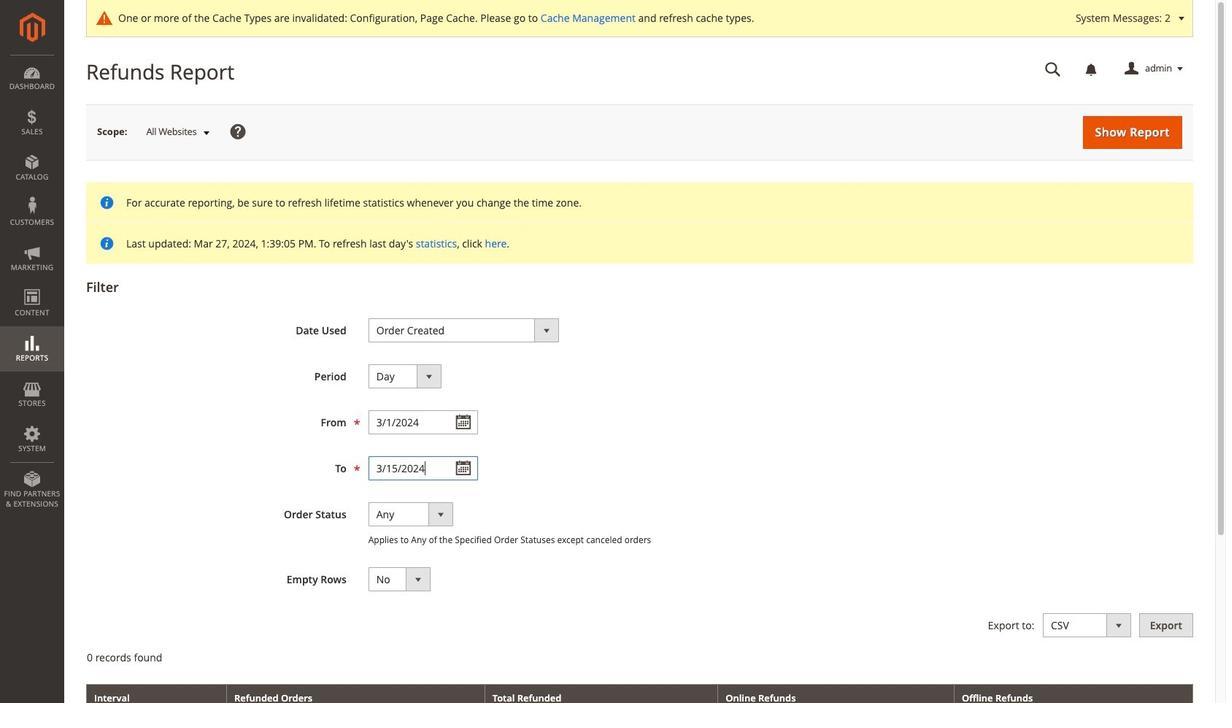 Task type: locate. For each thing, give the bounding box(es) containing it.
menu bar
[[0, 55, 64, 516]]

None text field
[[1035, 56, 1072, 82], [369, 410, 478, 434], [1035, 56, 1072, 82], [369, 410, 478, 434]]

None text field
[[369, 456, 478, 480]]



Task type: describe. For each thing, give the bounding box(es) containing it.
magento admin panel image
[[19, 12, 45, 42]]



